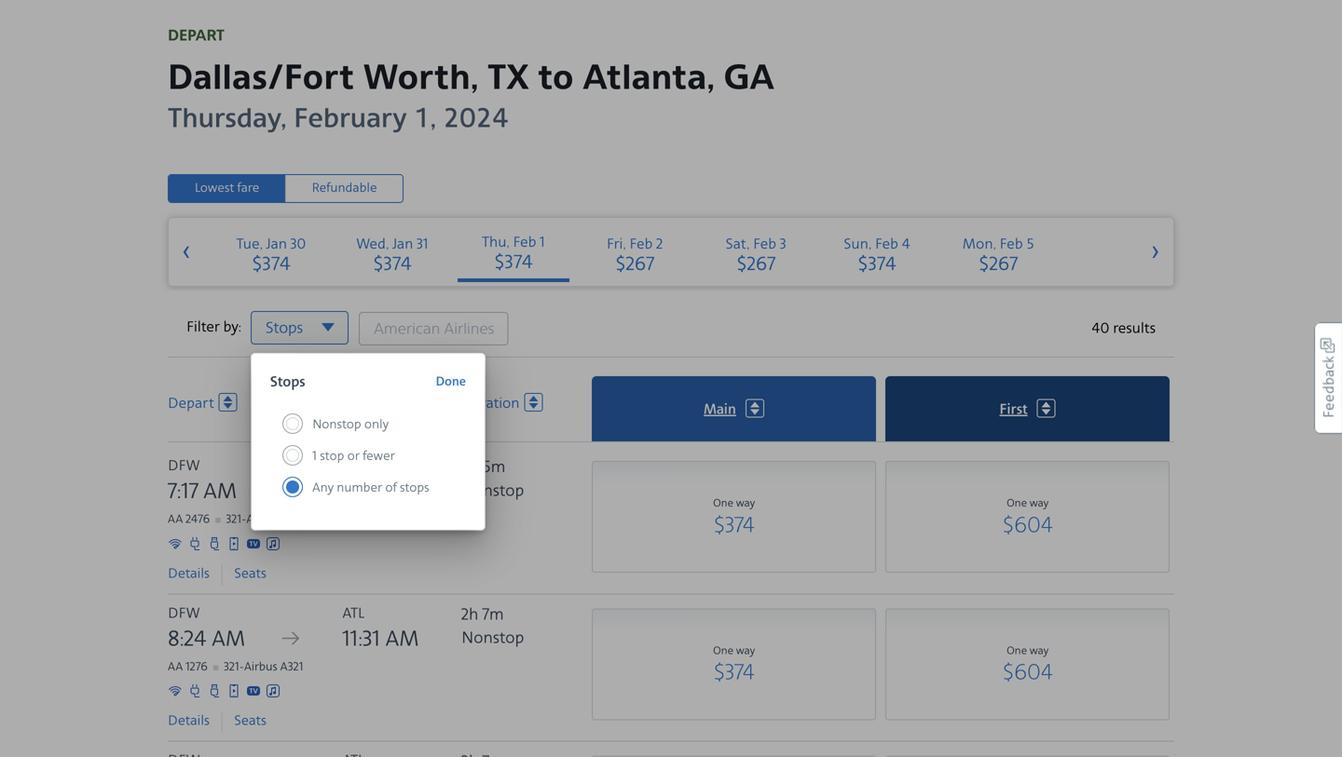 Task type: locate. For each thing, give the bounding box(es) containing it.
$267 inside the fri, feb 2 $267
[[615, 256, 654, 276]]

way
[[736, 499, 755, 510], [1030, 499, 1049, 510], [736, 646, 755, 658], [1030, 646, 1049, 658]]

sorting options group
[[168, 358, 1175, 443]]

details down aa 2476
[[168, 568, 210, 582]]

depart
[[168, 26, 225, 45]]

321-airbus a321 for 7:17 am
[[223, 514, 306, 527]]

feb inside the mon, feb 5 $267
[[1000, 238, 1023, 253]]

1 pipe image from the top
[[210, 566, 234, 581]]

2h 7m nonstop
[[461, 608, 524, 648]]

$374
[[252, 256, 291, 276], [373, 256, 412, 276], [858, 256, 897, 276], [713, 516, 755, 538], [713, 664, 755, 686]]

321- right 1276
[[224, 662, 244, 674]]

atl up number on the left of the page
[[343, 460, 364, 475]]

aa left 2476
[[168, 514, 183, 527]]

fri, feb 2 $267
[[607, 238, 663, 276]]

feb inside sat, feb 3 $267
[[753, 238, 777, 253]]

by:
[[223, 321, 241, 336]]

group
[[168, 174, 404, 203]]

stops
[[266, 319, 303, 337], [270, 376, 305, 391]]

nonstop
[[312, 419, 361, 432], [461, 484, 524, 501], [461, 631, 524, 648]]

wed,
[[356, 238, 389, 253]]

$374 for wed, jan 31 $374
[[373, 256, 412, 276]]

atl inside atl 11:31 am
[[343, 607, 364, 622]]

jan inside wed, jan 31 $374
[[392, 238, 413, 253]]

0 vertical spatial atl
[[343, 460, 364, 475]]

am for 11:31 am
[[386, 630, 419, 652]]

fri,
[[607, 238, 626, 253]]

321-airbus a321
[[223, 514, 306, 527], [221, 662, 303, 674]]

jan
[[266, 238, 287, 253], [392, 238, 413, 253]]

2h for 11:31 am
[[461, 608, 479, 625]]

thursday, february 1, 2024
[[168, 102, 509, 134]]

1 vertical spatial 2h
[[461, 608, 479, 625]]

2 pipe image from the top
[[210, 713, 234, 729]]

3 feb from the left
[[875, 238, 899, 253]]

1 vertical spatial seats
[[234, 715, 267, 730]]

am inside dfw 8:24 am
[[212, 630, 246, 652]]

airbus
[[246, 514, 280, 527], [244, 662, 277, 674]]

1 vertical spatial details
[[168, 715, 210, 730]]

2 dfw from the top
[[168, 607, 200, 622]]

dfw up 7:17
[[168, 460, 200, 475]]

details
[[168, 568, 210, 582], [168, 715, 210, 730]]

321- for 7:17 am
[[226, 514, 246, 527]]

2 one way $604 from the top
[[1003, 646, 1053, 686]]

square image for 7:17
[[213, 511, 223, 526]]

1 dfw from the top
[[168, 460, 200, 475]]

2 vertical spatial nonstop
[[461, 631, 524, 648]]

1 aa from the top
[[168, 514, 183, 527]]

1 vertical spatial one way $374
[[713, 646, 755, 686]]

am inside atl 10:22 am
[[395, 482, 429, 504]]

tue, jan 30 $374
[[237, 238, 306, 276]]

0 vertical spatial 321-
[[226, 514, 246, 527]]

feb left 4
[[875, 238, 899, 253]]

aa left 1276
[[168, 662, 183, 674]]

1 vertical spatial pipe image
[[210, 713, 234, 729]]

seats
[[234, 568, 267, 582], [234, 715, 267, 730]]

am for 8:24 am
[[212, 630, 246, 652]]

pipe image
[[210, 566, 234, 581], [210, 713, 234, 729]]

2
[[656, 238, 663, 253]]

seats for 7:17 am
[[234, 568, 267, 582]]

1 vertical spatial 321-airbus a321
[[221, 662, 303, 674]]

8:24
[[168, 630, 207, 652]]

airbus for 8:24 am
[[244, 662, 277, 674]]

2h inside 2h 5m nonstop
[[461, 460, 479, 477]]

one way $604 for 10:22 am
[[1003, 499, 1053, 538]]

2h left 5m
[[461, 460, 479, 477]]

am for 7:17 am
[[203, 482, 237, 504]]

nonstop down 5m
[[461, 484, 524, 501]]

$374 inside wed, jan 31 $374
[[373, 256, 412, 276]]

1 jan from the left
[[266, 238, 287, 253]]

atlanta,
[[583, 57, 715, 98]]

jan left 30
[[266, 238, 287, 253]]

one way $374 for 11:31 am
[[713, 646, 755, 686]]

1 feb from the left
[[630, 238, 653, 253]]

pipe image down aa 1276
[[210, 713, 234, 729]]

worth,
[[363, 57, 479, 98]]

feb inside sun, feb 4 $374
[[875, 238, 899, 253]]

details for 7:17
[[168, 568, 210, 582]]

1 vertical spatial $604
[[1003, 664, 1053, 686]]

one
[[713, 499, 734, 510], [1007, 499, 1027, 510], [713, 646, 734, 658], [1007, 646, 1027, 658]]

11:31
[[343, 630, 380, 652]]

nonstop for 11:31 am
[[461, 631, 524, 648]]

dfw
[[168, 460, 200, 475], [168, 607, 200, 622]]

$604 for 11:31 am
[[1003, 664, 1053, 686]]

0 vertical spatial $604
[[1003, 516, 1053, 538]]

1 $267 from the left
[[615, 256, 654, 276]]

of
[[385, 482, 397, 495]]

$267 for fri, feb 2 $267
[[615, 256, 654, 276]]

airbus down arrow right image
[[246, 514, 280, 527]]

am right 8:24
[[212, 630, 246, 652]]

1 one way $374 from the top
[[713, 499, 755, 538]]

$267 for mon, feb 5 $267
[[979, 256, 1018, 276]]

am inside dfw 7:17 am
[[203, 482, 237, 504]]

0 vertical spatial seats
[[234, 568, 267, 582]]

1,
[[414, 102, 436, 134]]

one way $374
[[713, 499, 755, 538], [713, 646, 755, 686]]

stop
[[320, 451, 344, 464]]

nonstop down 7m
[[461, 631, 524, 648]]

am inside atl 11:31 am
[[386, 630, 419, 652]]

0 vertical spatial 2h
[[461, 460, 479, 477]]

0 vertical spatial one way $374
[[713, 499, 755, 538]]

$267 down fri, at the top of page
[[615, 256, 654, 276]]

a321 down arrow right image
[[282, 514, 306, 527]]

1 atl from the top
[[343, 460, 364, 475]]

feb
[[630, 238, 653, 253], [753, 238, 777, 253], [875, 238, 899, 253], [1000, 238, 1023, 253]]

40 results status
[[1092, 316, 1156, 337]]

0 vertical spatial seats button
[[234, 567, 267, 583]]

2h for 10:22 am
[[461, 460, 479, 477]]

airbus down arrow right icon
[[244, 662, 277, 674]]

0 vertical spatial pipe image
[[210, 566, 234, 581]]

1 stop or fewer
[[312, 451, 395, 464]]

2 jan from the left
[[392, 238, 413, 253]]

1 horizontal spatial jan
[[392, 238, 413, 253]]

$604
[[1003, 516, 1053, 538], [1003, 664, 1053, 686]]

2 $604 from the top
[[1003, 664, 1053, 686]]

tue,
[[237, 238, 263, 253]]

am right 11:31
[[386, 630, 419, 652]]

atl for 11:31 am
[[343, 607, 364, 622]]

am up 2476
[[203, 482, 237, 504]]

$267 inside sat, feb 3 $267
[[737, 256, 776, 276]]

feb left 2
[[630, 238, 653, 253]]

details for 8:24
[[168, 715, 210, 730]]

duration button
[[461, 394, 543, 414]]

american
[[374, 320, 440, 338]]

1 vertical spatial atl
[[343, 607, 364, 622]]

$374 inside tue, jan 30 $374
[[252, 256, 291, 276]]

2 $267 from the left
[[737, 256, 776, 276]]

1 2h from the top
[[461, 460, 479, 477]]

1 one way $604 from the top
[[1003, 499, 1053, 538]]

am for 10:22 am
[[395, 482, 429, 504]]

$267 down "mon,"
[[979, 256, 1018, 276]]

feb left 3
[[753, 238, 777, 253]]

1 vertical spatial nonstop
[[461, 484, 524, 501]]

atl up 11:31
[[343, 607, 364, 622]]

square image right 2476
[[213, 511, 223, 526]]

2h left 7m
[[461, 608, 479, 625]]

square image
[[213, 511, 223, 526], [211, 659, 221, 674]]

pipe image down 2476
[[210, 566, 234, 581]]

31
[[417, 238, 429, 253]]

depart
[[168, 397, 214, 412]]

1 vertical spatial square image
[[211, 659, 221, 674]]

2 atl from the top
[[343, 607, 364, 622]]

4
[[902, 238, 911, 253]]

feb for mon, feb 5 $267
[[1000, 238, 1023, 253]]

sat, feb 3 $267
[[726, 238, 786, 276]]

one way $374 for 10:22 am
[[713, 499, 755, 538]]

2 seats button from the top
[[234, 715, 267, 731]]

0 vertical spatial one way $604
[[1003, 499, 1053, 538]]

0 vertical spatial details
[[168, 568, 210, 582]]

lowest
[[195, 182, 234, 195]]

tx
[[488, 57, 529, 98]]

pipe image for 7:17 am
[[210, 566, 234, 581]]

stops right by:
[[266, 319, 303, 337]]

0 horizontal spatial $267
[[615, 256, 654, 276]]

thursday,
[[168, 102, 287, 134]]

1 details button from the top
[[168, 567, 210, 583]]

duration
[[461, 397, 520, 412]]

2h 5m nonstop
[[461, 460, 524, 501]]

one way $604 for 11:31 am
[[1003, 646, 1053, 686]]

one way $604
[[1003, 499, 1053, 538], [1003, 646, 1053, 686]]

2 2h from the top
[[461, 608, 479, 625]]

2 aa from the top
[[168, 662, 183, 674]]

1 vertical spatial one way $604
[[1003, 646, 1053, 686]]

fare
[[237, 182, 259, 195]]

1 $604 from the top
[[1003, 516, 1053, 538]]

0 horizontal spatial jan
[[266, 238, 287, 253]]

321-airbus a321 down arrow right image
[[223, 514, 306, 527]]

2 feb from the left
[[753, 238, 777, 253]]

2 one way $374 from the top
[[713, 646, 755, 686]]

feb left 5
[[1000, 238, 1023, 253]]

$267 inside the mon, feb 5 $267
[[979, 256, 1018, 276]]

1 vertical spatial seats button
[[234, 715, 267, 731]]

2 details button from the top
[[168, 715, 210, 731]]

0 vertical spatial stops
[[266, 319, 303, 337]]

2 details from the top
[[168, 715, 210, 730]]

321- for 8:24 am
[[224, 662, 244, 674]]

321- right 2476
[[226, 514, 246, 527]]

$267 down sat,
[[737, 256, 776, 276]]

0 vertical spatial aa
[[168, 514, 183, 527]]

square image right 1276
[[211, 659, 221, 674]]

1276
[[186, 662, 208, 674]]

arrow right image
[[273, 628, 300, 652]]

jan inside tue, jan 30 $374
[[266, 238, 287, 253]]

0 vertical spatial a321
[[282, 514, 306, 527]]

filter
[[186, 321, 220, 336]]

any
[[312, 482, 334, 495]]

mon, feb 5 $267
[[963, 238, 1034, 276]]

40
[[1092, 322, 1110, 337]]

1 details from the top
[[168, 568, 210, 582]]

dfw inside dfw 8:24 am
[[168, 607, 200, 622]]

$374 inside sun, feb 4 $374
[[858, 256, 897, 276]]

results
[[1113, 322, 1156, 337]]

0 vertical spatial nonstop
[[312, 419, 361, 432]]

0 vertical spatial dfw
[[168, 460, 200, 475]]

1 seats button from the top
[[234, 567, 267, 583]]

atl
[[343, 460, 364, 475], [343, 607, 364, 622]]

a321 for 10:22 am
[[282, 514, 306, 527]]

1 vertical spatial aa
[[168, 662, 183, 674]]

4 feb from the left
[[1000, 238, 1023, 253]]

only
[[364, 419, 389, 432]]

321-airbus a321 down arrow right icon
[[221, 662, 303, 674]]

2 horizontal spatial $267
[[979, 256, 1018, 276]]

1 vertical spatial a321
[[280, 662, 303, 674]]

dfw inside dfw 7:17 am
[[168, 460, 200, 475]]

stops button
[[251, 312, 349, 345]]

2024
[[443, 102, 509, 134]]

1 seats from the top
[[234, 568, 267, 582]]

feb for fri, feb 2 $267
[[630, 238, 653, 253]]

jan left 31
[[392, 238, 413, 253]]

1 vertical spatial 321-
[[224, 662, 244, 674]]

am right 10:22
[[395, 482, 429, 504]]

details button
[[168, 567, 210, 583], [168, 715, 210, 731]]

30
[[290, 238, 306, 253]]

aa for 8:24 am
[[168, 662, 183, 674]]

atl 11:31 am
[[343, 607, 419, 652]]

seats button for 8:24 am
[[234, 715, 267, 731]]

details button down aa 2476
[[168, 567, 210, 583]]

1 vertical spatial dfw
[[168, 607, 200, 622]]

details button down aa 1276
[[168, 715, 210, 731]]

2h
[[461, 460, 479, 477], [461, 608, 479, 625]]

dfw 8:24 am
[[168, 607, 246, 652]]

1 vertical spatial airbus
[[244, 662, 277, 674]]

0 vertical spatial square image
[[213, 511, 223, 526]]

nonstop up the "stop"
[[312, 419, 361, 432]]

lowest fare
[[195, 182, 259, 195]]

0 vertical spatial 321-airbus a321
[[223, 514, 306, 527]]

0 vertical spatial details button
[[168, 567, 210, 583]]

1 horizontal spatial $267
[[737, 256, 776, 276]]

aa
[[168, 514, 183, 527], [168, 662, 183, 674]]

am
[[203, 482, 237, 504], [395, 482, 429, 504], [212, 630, 246, 652], [386, 630, 419, 652]]

airbus for 7:17 am
[[246, 514, 280, 527]]

dfw up 8:24
[[168, 607, 200, 622]]

321-
[[226, 514, 246, 527], [224, 662, 244, 674]]

3 $267 from the left
[[979, 256, 1018, 276]]

details down aa 1276
[[168, 715, 210, 730]]

feb for sat, feb 3 $267
[[753, 238, 777, 253]]

2h inside 2h 7m nonstop
[[461, 608, 479, 625]]

mon,
[[963, 238, 996, 253]]

atl for 10:22 am
[[343, 460, 364, 475]]

stops down stops popup button
[[270, 376, 305, 391]]

2 seats from the top
[[234, 715, 267, 730]]

atl inside atl 10:22 am
[[343, 460, 364, 475]]

feb inside the fri, feb 2 $267
[[630, 238, 653, 253]]

1 vertical spatial details button
[[168, 715, 210, 731]]

5m
[[482, 460, 506, 477]]

7:17
[[168, 482, 198, 504]]

a321 down arrow right icon
[[280, 662, 303, 674]]

dfw 7:17 am
[[168, 460, 237, 504]]

dallas/fort
[[168, 57, 354, 98]]

dallas/fort worth, tx to atlanta, ga
[[168, 57, 775, 98]]

0 vertical spatial airbus
[[246, 514, 280, 527]]

$267
[[615, 256, 654, 276], [737, 256, 776, 276], [979, 256, 1018, 276]]

pipe image for 8:24 am
[[210, 713, 234, 729]]



Task type: vqa. For each thing, say whether or not it's contained in the screenshot.
1st option group from the bottom
no



Task type: describe. For each thing, give the bounding box(es) containing it.
3
[[780, 238, 786, 253]]

40 results
[[1092, 322, 1156, 337]]

aa 2476
[[168, 514, 213, 527]]

10:22
[[343, 482, 390, 504]]

february
[[294, 102, 407, 134]]

2476
[[186, 514, 210, 527]]

details button for 8:24
[[168, 715, 210, 731]]

seats for 8:24 am
[[234, 715, 267, 730]]

or
[[347, 451, 360, 464]]

airlines
[[444, 320, 494, 338]]

jan for wed, jan 31 $374
[[392, 238, 413, 253]]

jan for tue, jan 30 $374
[[266, 238, 287, 253]]

american airlines
[[374, 320, 494, 338]]

details button for 7:17
[[168, 567, 210, 583]]

7m
[[482, 608, 504, 625]]

refundable button
[[286, 175, 403, 202]]

to
[[538, 57, 574, 98]]

fewer
[[363, 451, 395, 464]]

filter by:
[[186, 321, 241, 336]]

seats button for 7:17 am
[[234, 567, 267, 583]]

sun,
[[844, 238, 872, 253]]

1
[[312, 451, 317, 464]]

dfw for 8:24
[[168, 607, 200, 622]]

atl 10:22 am
[[343, 460, 429, 504]]

dfw for 7:17
[[168, 460, 200, 475]]

refundable
[[312, 182, 377, 195]]

nonstop for 10:22 am
[[461, 484, 524, 501]]

$604 for 10:22 am
[[1003, 516, 1053, 538]]

number
[[337, 482, 382, 495]]

stops
[[400, 482, 429, 495]]

321-airbus a321 for 8:24 am
[[221, 662, 303, 674]]

5
[[1027, 238, 1034, 253]]

$374 for tue, jan 30 $374
[[252, 256, 291, 276]]

1 vertical spatial stops
[[270, 376, 305, 391]]

$267 for sat, feb 3 $267
[[737, 256, 776, 276]]

aa 1276
[[168, 662, 211, 674]]

arrow right image
[[273, 480, 300, 504]]

a321 for 11:31 am
[[280, 662, 303, 674]]

lowest fare button
[[169, 175, 285, 202]]

depart button
[[168, 394, 237, 414]]

ga
[[724, 57, 775, 98]]

stops inside stops popup button
[[266, 319, 303, 337]]

wed, jan 31 $374
[[356, 238, 429, 276]]

done button
[[436, 375, 466, 390]]

leave feedback, opens external site in new window image
[[1315, 323, 1342, 434]]

any number of stops
[[312, 482, 429, 495]]

sun, feb 4 $374
[[844, 238, 911, 276]]

done
[[436, 376, 466, 389]]

nonstop only
[[312, 419, 389, 432]]

aa for 7:17 am
[[168, 514, 183, 527]]

$374 for sun, feb 4 $374
[[858, 256, 897, 276]]

feb for sun, feb 4 $374
[[875, 238, 899, 253]]

group containing lowest fare
[[168, 174, 404, 203]]

sat,
[[726, 238, 750, 253]]

american airlines button
[[359, 312, 508, 346]]

square image for 8:24
[[211, 659, 221, 674]]



